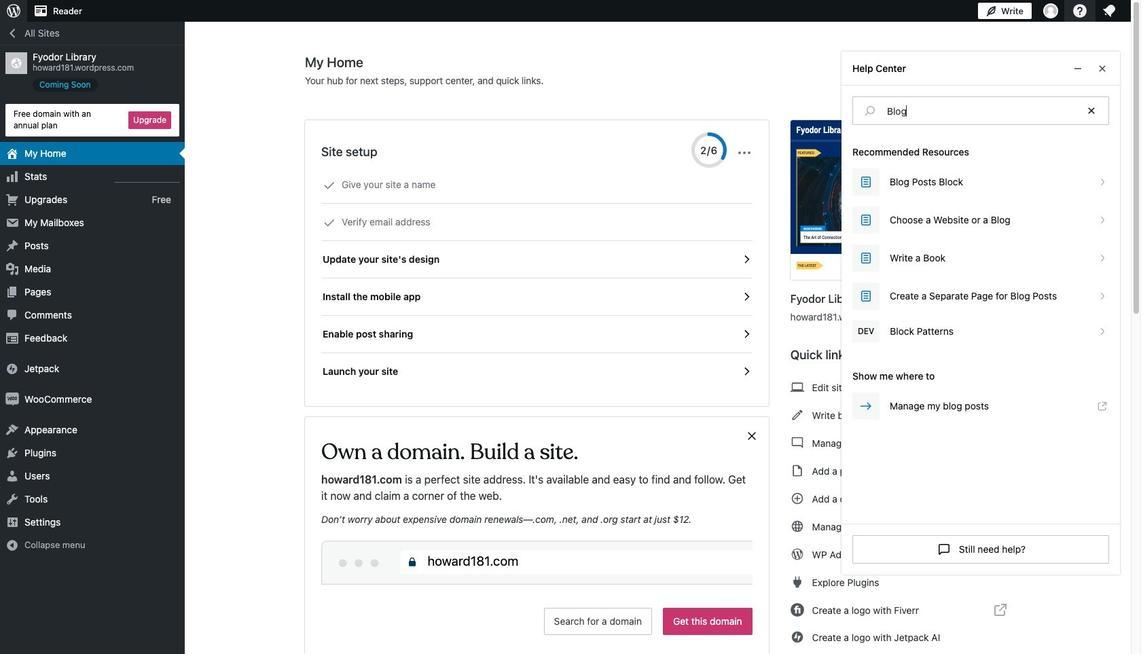 Task type: locate. For each thing, give the bounding box(es) containing it.
close help center image
[[1095, 60, 1111, 76]]

launchpad checklist element
[[321, 166, 753, 390]]

0 vertical spatial img image
[[5, 362, 19, 376]]

main content
[[305, 54, 1023, 654]]

my profile image
[[1044, 3, 1059, 18]]

open search image
[[854, 103, 888, 119]]

2 img image from the top
[[5, 393, 19, 406]]

edit image
[[791, 407, 804, 423]]

2 vertical spatial task enabled image
[[741, 366, 753, 378]]

1 vertical spatial img image
[[5, 393, 19, 406]]

search results element
[[853, 145, 1110, 420]]

task complete image
[[323, 179, 336, 192]]

progress bar
[[692, 133, 727, 168]]

img image
[[5, 362, 19, 376], [5, 393, 19, 406]]

2 task enabled image from the top
[[741, 328, 753, 340]]

1 vertical spatial task enabled image
[[741, 328, 753, 340]]

task enabled image down task enabled icon
[[741, 328, 753, 340]]

task enabled image
[[741, 291, 753, 303]]

0 vertical spatial task enabled image
[[741, 253, 753, 266]]

task enabled image
[[741, 253, 753, 266], [741, 328, 753, 340], [741, 366, 753, 378]]

None search field
[[854, 97, 1109, 124]]

task enabled image up task enabled icon
[[741, 253, 753, 266]]

Search search field
[[888, 97, 1075, 124]]

dismiss settings image
[[736, 145, 753, 161]]

mode_comment image
[[791, 435, 804, 451]]

highest hourly views 0 image
[[115, 174, 179, 183]]

dismiss domain name promotion image
[[746, 428, 758, 444]]

task enabled image up the dismiss domain name promotion icon
[[741, 366, 753, 378]]



Task type: describe. For each thing, give the bounding box(es) containing it.
insert_drive_file image
[[791, 463, 804, 479]]

1 task enabled image from the top
[[741, 253, 753, 266]]

minimize help center image
[[1073, 60, 1084, 76]]

more options for site fyodor library image
[[996, 297, 1012, 314]]

manage your notifications image
[[1102, 3, 1118, 19]]

laptop image
[[791, 379, 804, 396]]

close search image
[[1075, 103, 1109, 119]]

1 img image from the top
[[5, 362, 19, 376]]

3 task enabled image from the top
[[741, 366, 753, 378]]

manage your sites image
[[5, 3, 22, 19]]

help image
[[1072, 3, 1089, 19]]



Task type: vqa. For each thing, say whether or not it's contained in the screenshot.
plugin icon
no



